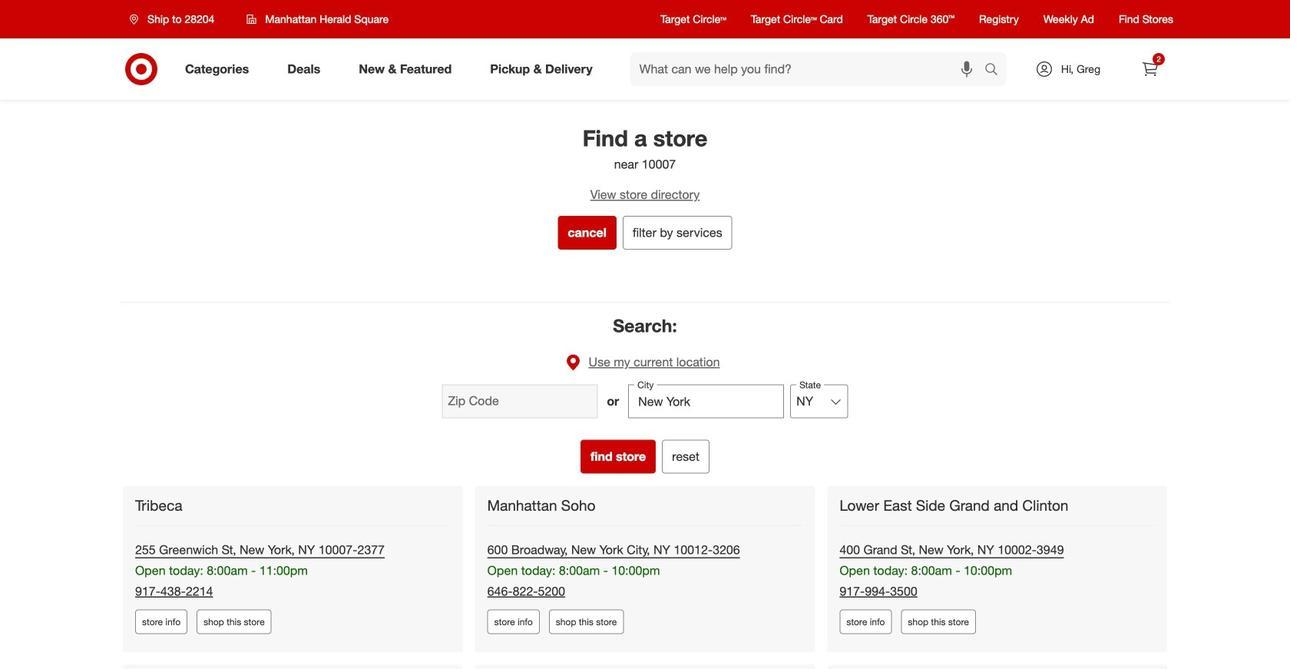 Task type: describe. For each thing, give the bounding box(es) containing it.
What can we help you find? suggestions appear below search field
[[630, 52, 989, 86]]



Task type: vqa. For each thing, say whether or not it's contained in the screenshot.
What Can We Help You Find? Suggestions Appear Below search field
yes



Task type: locate. For each thing, give the bounding box(es) containing it.
None text field
[[442, 385, 598, 418]]

None text field
[[628, 385, 784, 418]]



